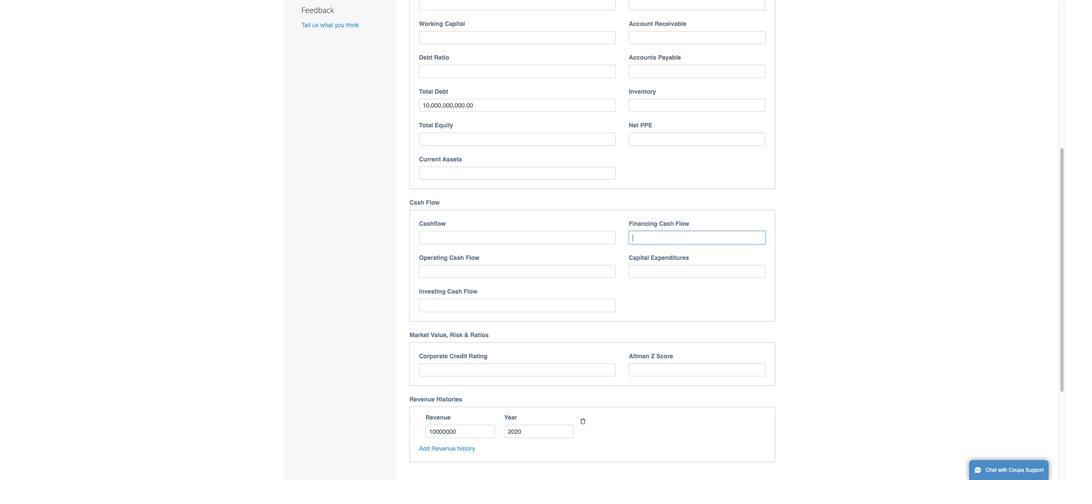 Task type: vqa. For each thing, say whether or not it's contained in the screenshot.
Validation
no



Task type: locate. For each thing, give the bounding box(es) containing it.
1 vertical spatial revenue
[[426, 414, 451, 421]]

revenue down revenue histories
[[426, 414, 451, 421]]

revenue left histories at left
[[410, 396, 435, 403]]

investing cash flow
[[419, 288, 478, 295]]

1 vertical spatial capital
[[629, 254, 650, 261]]

flow for investing cash flow
[[464, 288, 478, 295]]

1 vertical spatial total
[[419, 122, 433, 129]]

Corporate Credit Rating text field
[[419, 364, 616, 377]]

flow for financing cash flow
[[676, 220, 690, 227]]

Net PPE text field
[[629, 133, 766, 146]]

tell us what you think button
[[302, 21, 359, 29]]

altman
[[629, 353, 650, 360]]

cash right investing
[[448, 288, 462, 295]]

add
[[419, 445, 430, 452]]

revenue for revenue
[[426, 414, 451, 421]]

flow up cashflow
[[426, 199, 440, 206]]

working
[[419, 20, 443, 27]]

debt left ratio
[[419, 54, 433, 61]]

total left equity
[[419, 122, 433, 129]]

Accounts Payable text field
[[629, 65, 766, 78]]

revenue right add
[[432, 445, 456, 452]]

capital expenditures
[[629, 254, 690, 261]]

equity
[[435, 122, 454, 129]]

debt
[[419, 54, 433, 61], [435, 88, 449, 95]]

you
[[335, 22, 345, 29]]

inventory
[[629, 88, 657, 95]]

ppe
[[641, 122, 653, 129]]

Revenue text field
[[426, 425, 496, 438]]

0 vertical spatial capital
[[445, 20, 465, 27]]

flow
[[426, 199, 440, 206], [676, 220, 690, 227], [466, 254, 480, 261], [464, 288, 478, 295]]

debt ratio
[[419, 54, 450, 61]]

cash flow
[[410, 199, 440, 206]]

debt down ratio
[[435, 88, 449, 95]]

account receivable
[[629, 20, 687, 27]]

flow for operating cash flow
[[466, 254, 480, 261]]

with
[[999, 467, 1008, 473]]

&
[[465, 332, 469, 339]]

Cashflow text field
[[419, 231, 616, 244]]

Account Receivable text field
[[629, 31, 766, 44]]

total
[[419, 88, 433, 95], [419, 122, 433, 129]]

0 vertical spatial debt
[[419, 54, 433, 61]]

market value, risk & ratios
[[410, 332, 489, 339]]

cash right the operating
[[450, 254, 464, 261]]

expenditures
[[651, 254, 690, 261]]

receivable
[[655, 20, 687, 27]]

capital
[[445, 20, 465, 27], [629, 254, 650, 261]]

histories
[[437, 396, 463, 403]]

revenue
[[410, 396, 435, 403], [426, 414, 451, 421], [432, 445, 456, 452]]

1 horizontal spatial capital
[[629, 254, 650, 261]]

2 total from the top
[[419, 122, 433, 129]]

altman z score
[[629, 353, 674, 360]]

current
[[419, 156, 441, 163]]

chat with coupa support button
[[970, 460, 1050, 480]]

account
[[629, 20, 654, 27]]

financing cash flow
[[629, 220, 690, 227]]

Investing Cash Flow text field
[[419, 299, 616, 312]]

corporate credit rating
[[419, 353, 488, 360]]

tell us what you think
[[302, 22, 359, 29]]

flow right the operating
[[466, 254, 480, 261]]

cash right "financing"
[[660, 220, 674, 227]]

Operating Cash Flow text field
[[419, 265, 616, 278]]

1 horizontal spatial debt
[[435, 88, 449, 95]]

flow right investing
[[464, 288, 478, 295]]

add revenue history button
[[419, 444, 476, 453]]

flow up financing cash flow text box
[[676, 220, 690, 227]]

cash up cashflow
[[410, 199, 425, 206]]

2 vertical spatial revenue
[[432, 445, 456, 452]]

total down debt ratio
[[419, 88, 433, 95]]

cash
[[410, 199, 425, 206], [660, 220, 674, 227], [450, 254, 464, 261], [448, 288, 462, 295]]

0 vertical spatial total
[[419, 88, 433, 95]]

rating
[[469, 353, 488, 360]]

capital left 'expenditures'
[[629, 254, 650, 261]]

revenue histories
[[410, 396, 463, 403]]

capital right working
[[445, 20, 465, 27]]

0 vertical spatial revenue
[[410, 396, 435, 403]]

chat with coupa support
[[987, 467, 1045, 473]]

coupa
[[1010, 467, 1025, 473]]

financing
[[629, 220, 658, 227]]

Year text field
[[505, 425, 574, 438]]

1 total from the top
[[419, 88, 433, 95]]

year
[[505, 414, 517, 421]]

accounts payable
[[629, 54, 681, 61]]



Task type: describe. For each thing, give the bounding box(es) containing it.
accounts
[[629, 54, 657, 61]]

cashflow
[[419, 220, 446, 227]]

revenue for revenue histories
[[410, 396, 435, 403]]

Total Equity text field
[[419, 133, 616, 146]]

Debt Ratio text field
[[419, 65, 616, 78]]

0 horizontal spatial debt
[[419, 54, 433, 61]]

Total Debt text field
[[419, 99, 616, 112]]

score
[[657, 353, 674, 360]]

Working Capital text field
[[419, 31, 616, 44]]

operating cash flow
[[419, 254, 480, 261]]

total debt
[[419, 88, 449, 95]]

operating
[[419, 254, 448, 261]]

net ppe
[[629, 122, 653, 129]]

total for total debt
[[419, 88, 433, 95]]

z
[[652, 353, 655, 360]]

add revenue history
[[419, 445, 476, 452]]

value,
[[431, 332, 449, 339]]

Financing Cash Flow text field
[[629, 231, 766, 244]]

us
[[312, 22, 319, 29]]

history
[[458, 445, 476, 452]]

think
[[346, 22, 359, 29]]

ratio
[[435, 54, 450, 61]]

Capital Expenditures text field
[[629, 265, 766, 278]]

cash for investing cash flow
[[448, 288, 462, 295]]

payable
[[659, 54, 681, 61]]

assets
[[443, 156, 463, 163]]

1 vertical spatial debt
[[435, 88, 449, 95]]

Current Assets text field
[[419, 167, 616, 180]]

credit
[[450, 353, 467, 360]]

chat
[[987, 467, 998, 473]]

net
[[629, 122, 639, 129]]

corporate
[[419, 353, 448, 360]]

working capital
[[419, 20, 465, 27]]

Total Assets text field
[[419, 0, 616, 10]]

cash for operating cash flow
[[450, 254, 464, 261]]

ratios
[[471, 332, 489, 339]]

what
[[321, 22, 333, 29]]

Other Liabilities text field
[[629, 0, 766, 10]]

support
[[1026, 467, 1045, 473]]

current assets
[[419, 156, 463, 163]]

risk
[[450, 332, 463, 339]]

total equity
[[419, 122, 454, 129]]

0 horizontal spatial capital
[[445, 20, 465, 27]]

tell
[[302, 22, 311, 29]]

revenue inside button
[[432, 445, 456, 452]]

Inventory text field
[[629, 99, 766, 112]]

market
[[410, 332, 429, 339]]

cash for financing cash flow
[[660, 220, 674, 227]]

feedback
[[302, 5, 334, 15]]

Altman Z Score text field
[[629, 364, 766, 377]]

total for total equity
[[419, 122, 433, 129]]

investing
[[419, 288, 446, 295]]



